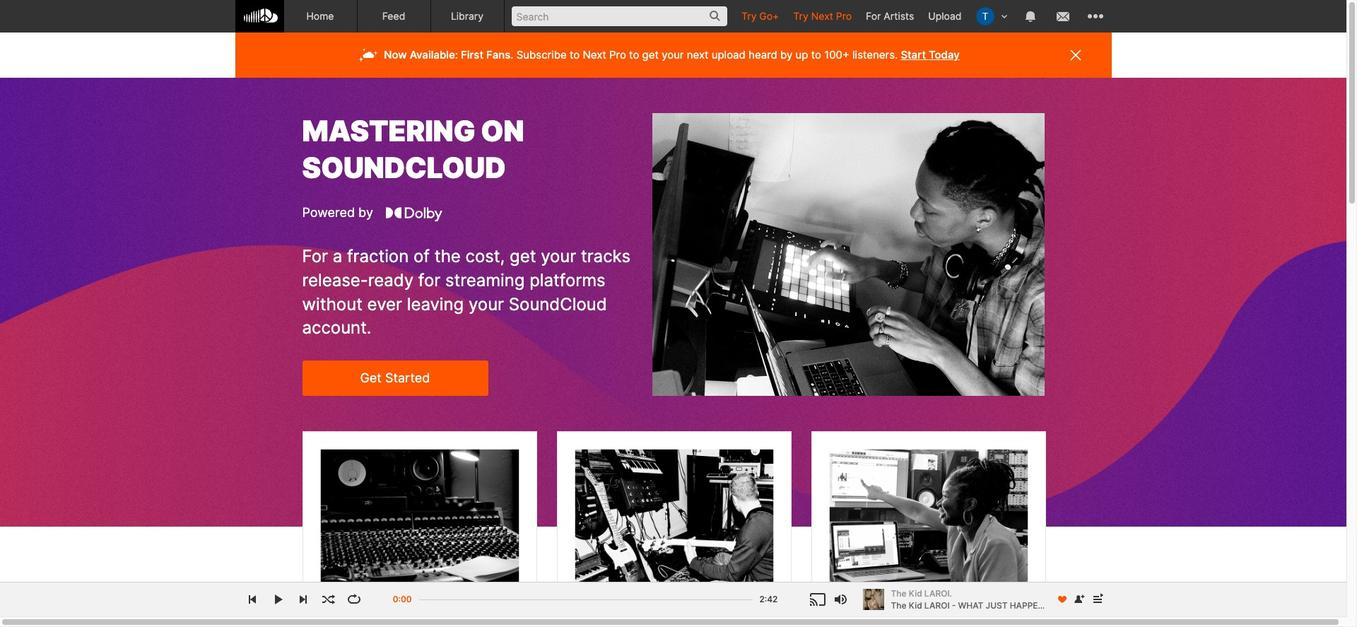 Task type: describe. For each thing, give the bounding box(es) containing it.
try go+
[[742, 10, 780, 22]]

1 vertical spatial next
[[583, 48, 607, 62]]

library link
[[431, 0, 505, 33]]

now available: first fans. subscribe to next pro to get your next upload heard by up to 100+ listeners. start today
[[384, 48, 960, 62]]

home link
[[284, 0, 357, 33]]

0 vertical spatial pro
[[836, 10, 852, 22]]

fraction
[[347, 246, 409, 267]]

available:
[[410, 48, 458, 62]]

1 kid from the top
[[909, 588, 923, 599]]

tracks
[[581, 246, 631, 267]]

powered
[[302, 205, 355, 220]]

powered by
[[302, 205, 373, 220]]

happened
[[1010, 600, 1056, 611]]

feed
[[382, 10, 405, 22]]

a
[[333, 246, 342, 267]]

3 to from the left
[[812, 48, 822, 62]]

the kid laroi. link
[[891, 588, 1049, 600]]

laroi
[[925, 600, 950, 611]]

0:00
[[393, 594, 412, 605]]

without
[[302, 294, 363, 314]]

upload link
[[922, 0, 969, 32]]

1 to from the left
[[570, 48, 580, 62]]

fans.
[[487, 48, 514, 62]]

the kid laroi - what just happened element
[[863, 589, 884, 610]]

dolby image
[[386, 204, 443, 224]]

1 horizontal spatial next
[[812, 10, 834, 22]]

library
[[451, 10, 484, 22]]

tara schultz's avatar element
[[976, 7, 995, 25]]

next up image
[[1089, 591, 1106, 608]]

for artists
[[866, 10, 915, 22]]

just
[[986, 600, 1008, 611]]

-
[[952, 600, 956, 611]]

try for try next pro
[[794, 10, 809, 22]]

2 horizontal spatial your
[[662, 48, 684, 62]]

get started
[[360, 371, 430, 385]]

heard
[[749, 48, 778, 62]]

on
[[481, 114, 524, 149]]

for a fraction of the cost, get your tracks release-ready for streaming platforms without ever leaving your soundcloud account.
[[302, 246, 631, 338]]

the kid laroi. the kid laroi - what just happened
[[891, 588, 1056, 611]]

for for for a fraction of the cost, get your tracks release-ready for streaming platforms without ever leaving your soundcloud account.
[[302, 246, 328, 267]]

100+
[[825, 48, 850, 62]]

first
[[461, 48, 484, 62]]

for for for artists
[[866, 10, 881, 22]]

start today link
[[901, 48, 960, 62]]

upload
[[712, 48, 746, 62]]

1 the from the top
[[891, 588, 907, 599]]

go+
[[760, 10, 780, 22]]

2 the from the top
[[891, 600, 907, 611]]



Task type: locate. For each thing, give the bounding box(es) containing it.
subscribe
[[517, 48, 567, 62]]

try for try go+
[[742, 10, 757, 22]]

1 horizontal spatial to
[[629, 48, 640, 62]]

for artists link
[[859, 0, 922, 32]]

2 to from the left
[[629, 48, 640, 62]]

1 vertical spatial the
[[891, 600, 907, 611]]

by left up
[[781, 48, 793, 62]]

try next pro link
[[787, 0, 859, 32]]

2:42
[[760, 594, 778, 605]]

0 horizontal spatial to
[[570, 48, 580, 62]]

0 horizontal spatial try
[[742, 10, 757, 22]]

start
[[901, 48, 926, 62]]

try go+ link
[[735, 0, 787, 32]]

0 vertical spatial by
[[781, 48, 793, 62]]

kid left laroi
[[909, 600, 923, 611]]

2 vertical spatial your
[[469, 294, 504, 314]]

pro down search search field
[[610, 48, 626, 62]]

0 vertical spatial soundcloud
[[302, 151, 506, 185]]

artists
[[884, 10, 915, 22]]

try
[[742, 10, 757, 22], [794, 10, 809, 22]]

upload
[[929, 10, 962, 22]]

1 vertical spatial get
[[510, 246, 536, 267]]

next down search search field
[[583, 48, 607, 62]]

progress bar
[[419, 593, 753, 616]]

1 vertical spatial your
[[541, 246, 577, 267]]

0 vertical spatial your
[[662, 48, 684, 62]]

to right the subscribe
[[570, 48, 580, 62]]

0 horizontal spatial pro
[[610, 48, 626, 62]]

mastering on soundcloud
[[302, 114, 524, 185]]

for inside for a fraction of the cost, get your tracks release-ready for streaming platforms without ever leaving your soundcloud account.
[[302, 246, 328, 267]]

soundcloud inside mastering on soundcloud
[[302, 151, 506, 185]]

get started button
[[302, 361, 488, 396]]

release-
[[302, 270, 368, 291]]

next up 100+
[[812, 10, 834, 22]]

get
[[643, 48, 659, 62], [510, 246, 536, 267]]

0 vertical spatial kid
[[909, 588, 923, 599]]

get inside for a fraction of the cost, get your tracks release-ready for streaming platforms without ever leaving your soundcloud account.
[[510, 246, 536, 267]]

by right powered
[[359, 205, 373, 220]]

soundcloud inside for a fraction of the cost, get your tracks release-ready for streaming platforms without ever leaving your soundcloud account.
[[509, 294, 607, 314]]

soundcloud
[[302, 151, 506, 185], [509, 294, 607, 314]]

try left go+ in the top right of the page
[[742, 10, 757, 22]]

0 horizontal spatial for
[[302, 246, 328, 267]]

try next pro
[[794, 10, 852, 22]]

mastering
[[302, 114, 476, 149]]

to down search search field
[[629, 48, 640, 62]]

1 vertical spatial pro
[[610, 48, 626, 62]]

1 horizontal spatial soundcloud
[[509, 294, 607, 314]]

0 vertical spatial next
[[812, 10, 834, 22]]

0 horizontal spatial get
[[510, 246, 536, 267]]

next
[[687, 48, 709, 62]]

the kid laroi - what just happened link
[[891, 599, 1056, 612]]

1 horizontal spatial pro
[[836, 10, 852, 22]]

0 horizontal spatial soundcloud
[[302, 151, 506, 185]]

for inside "link"
[[866, 10, 881, 22]]

0 vertical spatial for
[[866, 10, 881, 22]]

2 horizontal spatial to
[[812, 48, 822, 62]]

your
[[662, 48, 684, 62], [541, 246, 577, 267], [469, 294, 504, 314]]

ready
[[368, 270, 414, 291]]

0 horizontal spatial your
[[469, 294, 504, 314]]

to right up
[[812, 48, 822, 62]]

for
[[419, 270, 441, 291]]

by
[[781, 48, 793, 62], [359, 205, 373, 220]]

now
[[384, 48, 407, 62]]

leaving
[[407, 294, 464, 314]]

1 vertical spatial soundcloud
[[509, 294, 607, 314]]

next
[[812, 10, 834, 22], [583, 48, 607, 62]]

to
[[570, 48, 580, 62], [629, 48, 640, 62], [812, 48, 822, 62]]

2 try from the left
[[794, 10, 809, 22]]

None search field
[[505, 0, 735, 32]]

0 vertical spatial get
[[643, 48, 659, 62]]

pro
[[836, 10, 852, 22], [610, 48, 626, 62]]

account.
[[302, 318, 372, 338]]

1 vertical spatial kid
[[909, 600, 923, 611]]

ever
[[367, 294, 402, 314]]

for left a
[[302, 246, 328, 267]]

1 horizontal spatial get
[[643, 48, 659, 62]]

your up platforms
[[541, 246, 577, 267]]

platforms
[[530, 270, 606, 291]]

for left artists
[[866, 10, 881, 22]]

soundcloud down mastering
[[302, 151, 506, 185]]

laroi.
[[925, 588, 953, 599]]

up
[[796, 48, 809, 62]]

cost,
[[466, 246, 505, 267]]

1 horizontal spatial by
[[781, 48, 793, 62]]

your down streaming
[[469, 294, 504, 314]]

your left "next"
[[662, 48, 684, 62]]

1 horizontal spatial try
[[794, 10, 809, 22]]

0 horizontal spatial by
[[359, 205, 373, 220]]

try right go+ in the top right of the page
[[794, 10, 809, 22]]

soundcloud down platforms
[[509, 294, 607, 314]]

0 horizontal spatial next
[[583, 48, 607, 62]]

of
[[414, 246, 430, 267]]

for
[[866, 10, 881, 22], [302, 246, 328, 267]]

kid left laroi.
[[909, 588, 923, 599]]

0 vertical spatial the
[[891, 588, 907, 599]]

the
[[891, 588, 907, 599], [891, 600, 907, 611]]

2 kid from the top
[[909, 600, 923, 611]]

what
[[959, 600, 984, 611]]

1 vertical spatial for
[[302, 246, 328, 267]]

started
[[385, 371, 430, 385]]

1 horizontal spatial for
[[866, 10, 881, 22]]

1 horizontal spatial your
[[541, 246, 577, 267]]

today
[[929, 48, 960, 62]]

Search search field
[[512, 6, 728, 26]]

feed link
[[357, 0, 431, 33]]

listeners.
[[853, 48, 898, 62]]

streaming
[[445, 270, 525, 291]]

get left "next"
[[643, 48, 659, 62]]

the
[[435, 246, 461, 267]]

1 try from the left
[[742, 10, 757, 22]]

get right cost,
[[510, 246, 536, 267]]

1 vertical spatial by
[[359, 205, 373, 220]]

kid
[[909, 588, 923, 599], [909, 600, 923, 611]]

home
[[307, 10, 334, 22]]

get
[[360, 371, 382, 385]]

pro up 100+
[[836, 10, 852, 22]]



Task type: vqa. For each thing, say whether or not it's contained in the screenshot.
Tara Schultz'S Avatar element
yes



